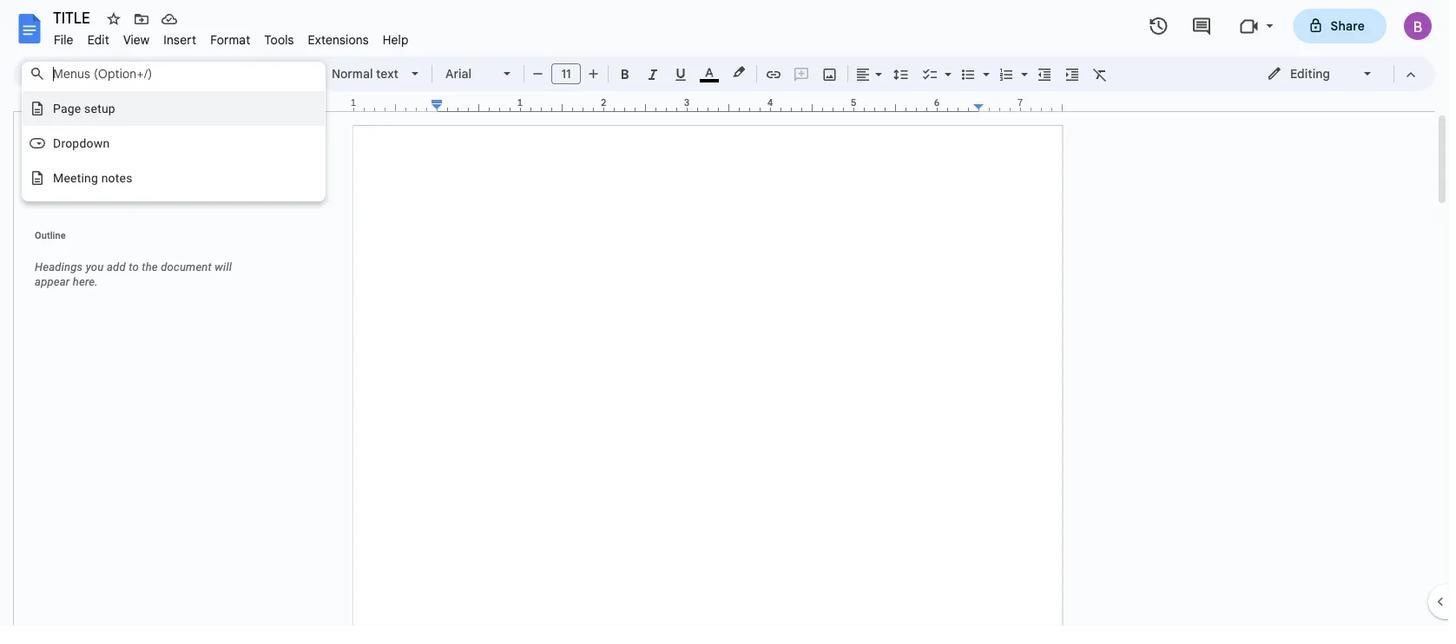 Task type: describe. For each thing, give the bounding box(es) containing it.
here.
[[73, 275, 98, 288]]

Font size field
[[552, 63, 588, 85]]

headings you add to the document will appear here.
[[35, 261, 232, 288]]

menu bar banner
[[0, 0, 1450, 626]]

appear
[[35, 275, 70, 288]]

line & paragraph spacing image
[[892, 62, 912, 86]]

share
[[1331, 18, 1366, 33]]

to
[[129, 261, 139, 274]]

Star checkbox
[[102, 7, 126, 31]]

help
[[383, 32, 409, 47]]

normal text
[[332, 66, 399, 81]]

document
[[161, 261, 212, 274]]

editing button
[[1255, 61, 1387, 87]]

add
[[107, 261, 126, 274]]

Menus (Option+/) field
[[22, 62, 326, 86]]

help menu item
[[376, 30, 416, 50]]

main toolbar
[[108, 0, 1115, 217]]

outline heading
[[14, 228, 250, 253]]

format
[[210, 32, 251, 47]]

insert menu item
[[157, 30, 203, 50]]

arial option
[[446, 62, 493, 86]]

setup
[[84, 101, 115, 116]]

numbered list menu image
[[1017, 63, 1029, 69]]

the
[[142, 261, 158, 274]]

format menu item
[[203, 30, 258, 50]]

text color image
[[700, 62, 719, 83]]

edit
[[87, 32, 109, 47]]

insert image image
[[821, 62, 841, 86]]

document outline element
[[14, 112, 250, 626]]

Rename text field
[[47, 7, 100, 28]]

tools
[[264, 32, 294, 47]]

dropdown
[[53, 136, 110, 150]]

application containing share
[[0, 0, 1450, 626]]

Font size text field
[[553, 63, 580, 84]]

share button
[[1294, 9, 1387, 43]]

text
[[376, 66, 399, 81]]

normal
[[332, 66, 373, 81]]

editing
[[1291, 66, 1331, 81]]

left margin image
[[354, 98, 442, 111]]

insert
[[164, 32, 196, 47]]

will
[[215, 261, 232, 274]]



Task type: locate. For each thing, give the bounding box(es) containing it.
headings
[[35, 261, 83, 274]]

arial
[[446, 66, 472, 81]]

view menu item
[[116, 30, 157, 50]]

page
[[53, 101, 81, 116]]

view
[[123, 32, 150, 47]]

page setup
[[53, 101, 115, 116]]

list box containing page setup
[[22, 86, 326, 202]]

file menu item
[[47, 30, 80, 50]]

menu bar inside 'menu bar' banner
[[47, 23, 416, 51]]

extensions
[[308, 32, 369, 47]]

checklist menu image
[[941, 63, 952, 69]]

application
[[0, 0, 1450, 626]]

right margin image
[[975, 98, 1063, 111]]

meeting
[[53, 171, 98, 185]]

styles list. normal text selected. option
[[332, 62, 401, 86]]

file
[[54, 32, 74, 47]]

extensions menu item
[[301, 30, 376, 50]]

highlight color image
[[730, 62, 749, 83]]

tools menu item
[[258, 30, 301, 50]]

list box
[[22, 86, 326, 202]]

you
[[86, 261, 104, 274]]

menu bar containing file
[[47, 23, 416, 51]]

edit menu item
[[80, 30, 116, 50]]

menu bar
[[47, 23, 416, 51]]

meeting notes
[[53, 171, 133, 185]]

list box inside 'menu bar' banner
[[22, 86, 326, 202]]

1
[[351, 97, 356, 109]]

mode and view toolbar
[[1255, 56, 1426, 91]]

outline
[[35, 230, 66, 241]]

notes
[[101, 171, 133, 185]]



Task type: vqa. For each thing, say whether or not it's contained in the screenshot.
Personal
no



